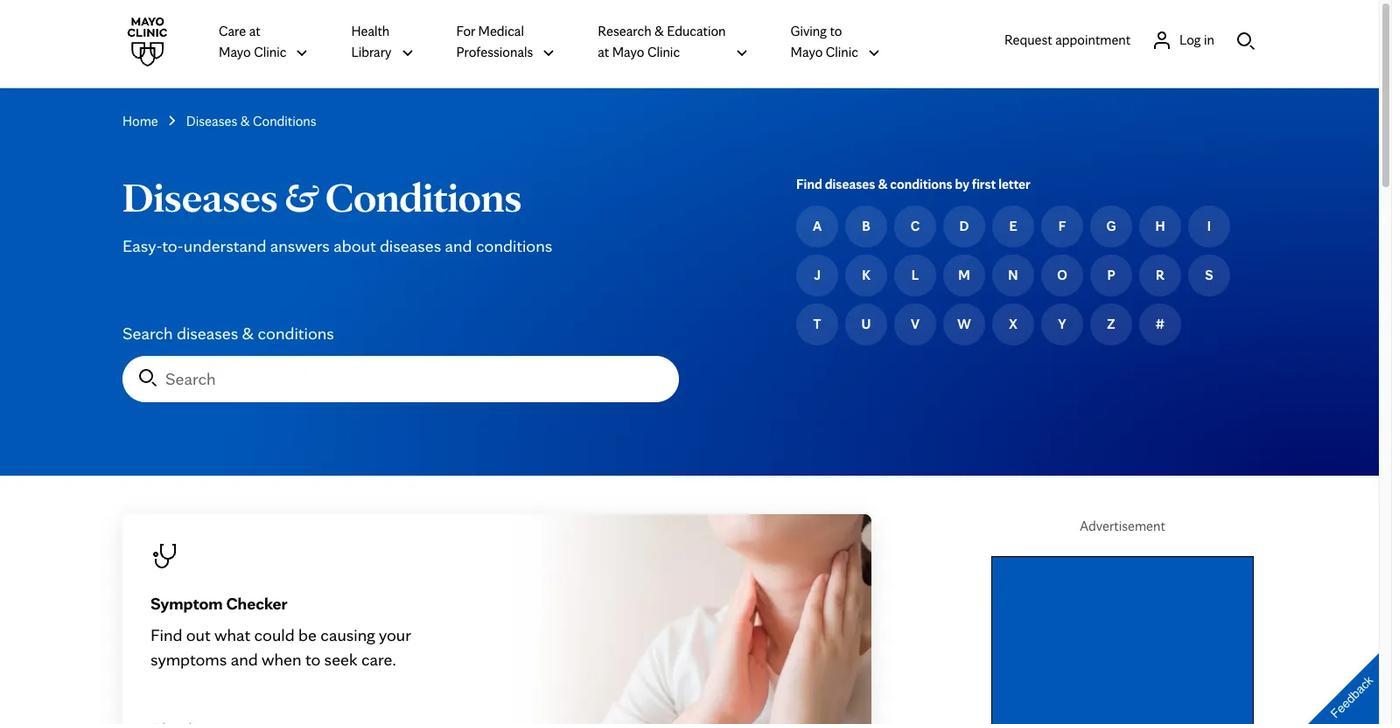 Task type: locate. For each thing, give the bounding box(es) containing it.
1 clinic from the left
[[254, 44, 287, 60]]

2 vertical spatial diseases
[[177, 323, 238, 344]]

0 horizontal spatial at
[[249, 23, 260, 39]]

g link
[[1090, 206, 1132, 248]]

1 mayo from the left
[[219, 44, 251, 60]]

x
[[1009, 316, 1018, 333]]

to right giving
[[830, 23, 842, 39]]

find
[[796, 176, 822, 193], [151, 625, 182, 646]]

find left out
[[151, 625, 182, 646]]

T text field
[[814, 314, 821, 335]]

C text field
[[911, 216, 920, 237]]

u
[[862, 316, 871, 333]]

1 horizontal spatial to
[[830, 23, 842, 39]]

c
[[911, 218, 920, 235]]

a
[[813, 218, 822, 235]]

mayo down care
[[219, 44, 251, 60]]

z link
[[1090, 304, 1132, 346]]

j
[[814, 267, 821, 284]]

y link
[[1041, 304, 1083, 346]]

m link
[[943, 255, 985, 297]]

clinic for care at mayo clinic
[[254, 44, 287, 60]]

d
[[960, 218, 969, 235]]

mayo
[[219, 44, 251, 60], [612, 44, 645, 60], [791, 44, 823, 60]]

mayo inside care at mayo clinic
[[219, 44, 251, 60]]

0 vertical spatial conditions
[[253, 113, 316, 130]]

mayo for giving to mayo clinic
[[791, 44, 823, 60]]

first
[[972, 176, 996, 193]]

l
[[912, 267, 919, 284]]

0 vertical spatial search
[[123, 323, 173, 344]]

2 horizontal spatial diseases
[[825, 176, 875, 193]]

1 horizontal spatial and
[[445, 235, 472, 256]]

at right care
[[249, 23, 260, 39]]

t link
[[796, 304, 838, 346]]

1 vertical spatial diseases & conditions
[[123, 172, 522, 222]]

w
[[958, 316, 971, 333]]

diseases & conditions down care at mayo clinic on the top of page
[[186, 113, 316, 130]]

0 horizontal spatial diseases
[[177, 323, 238, 344]]

0 horizontal spatial mayo
[[219, 44, 251, 60]]

0 vertical spatial at
[[249, 23, 260, 39]]

diseases & conditions up the easy-to-understand answers about diseases and conditions
[[123, 172, 522, 222]]

E text field
[[1009, 216, 1017, 237]]

1 vertical spatial diseases
[[380, 235, 441, 256]]

at inside care at mayo clinic
[[249, 23, 260, 39]]

1 vertical spatial conditions
[[325, 172, 522, 222]]

l link
[[894, 255, 936, 297]]

0 horizontal spatial to
[[305, 649, 321, 670]]

feedback
[[1328, 674, 1376, 722]]

and
[[445, 235, 472, 256], [231, 649, 258, 670]]

mayo down research
[[612, 44, 645, 60]]

clinic inside care at mayo clinic
[[254, 44, 287, 60]]

mayo down giving
[[791, 44, 823, 60]]

W text field
[[958, 314, 971, 335]]

answers
[[270, 235, 330, 256]]

2 vertical spatial conditions
[[258, 323, 334, 344]]

X text field
[[1009, 314, 1018, 335]]

professionals
[[456, 44, 533, 60]]

u link
[[845, 304, 887, 346]]

diseases up understand
[[123, 172, 278, 222]]

conditions down care at mayo clinic dropdown button
[[253, 113, 316, 130]]

diseases for search diseases & conditions
[[177, 323, 238, 344]]

1 vertical spatial to
[[305, 649, 321, 670]]

# text field
[[1156, 314, 1165, 335]]

0 vertical spatial conditions
[[890, 176, 953, 193]]

letter
[[999, 176, 1031, 193]]

to down be
[[305, 649, 321, 670]]

conditions
[[890, 176, 953, 193], [476, 235, 552, 256], [258, 323, 334, 344]]

to
[[830, 23, 842, 39], [305, 649, 321, 670]]

#
[[1156, 316, 1165, 333]]

1 horizontal spatial conditions
[[476, 235, 552, 256]]

at down research
[[598, 44, 609, 60]]

request
[[1005, 31, 1053, 48]]

at inside research & education at mayo clinic
[[598, 44, 609, 60]]

symptom
[[151, 593, 223, 614]]

1 horizontal spatial mayo
[[612, 44, 645, 60]]

O text field
[[1057, 265, 1068, 286]]

1 vertical spatial at
[[598, 44, 609, 60]]

w link
[[943, 304, 985, 346]]

at
[[249, 23, 260, 39], [598, 44, 609, 60]]

find diseases & conditions by first letter
[[796, 176, 1031, 193]]

about
[[334, 235, 376, 256]]

0 vertical spatial to
[[830, 23, 842, 39]]

1 vertical spatial and
[[231, 649, 258, 670]]

Search diseases & conditions text field
[[123, 357, 678, 402]]

1 horizontal spatial clinic
[[648, 44, 680, 60]]

2 horizontal spatial mayo
[[791, 44, 823, 60]]

request appointment link
[[1005, 29, 1131, 50]]

to inside the giving to mayo clinic
[[830, 23, 842, 39]]

to inside find out what could be causing your symptoms and when to seek care.
[[305, 649, 321, 670]]

y
[[1058, 316, 1067, 333]]

checker
[[226, 593, 288, 614]]

# link
[[1139, 304, 1181, 346]]

2 clinic from the left
[[648, 44, 680, 60]]

0 vertical spatial diseases
[[825, 176, 875, 193]]

care at mayo clinic
[[219, 23, 287, 60]]

mayo clinic home page image
[[123, 18, 172, 67]]

2 horizontal spatial conditions
[[890, 176, 953, 193]]

find inside find out what could be causing your symptoms and when to seek care.
[[151, 625, 182, 646]]

giving
[[791, 23, 827, 39]]

0 horizontal spatial conditions
[[258, 323, 334, 344]]

log
[[1180, 31, 1201, 48]]

b link
[[845, 206, 887, 248]]

seek
[[324, 649, 358, 670]]

conditions
[[253, 113, 316, 130], [325, 172, 522, 222]]

find for find diseases & conditions by first letter
[[796, 176, 822, 193]]

0 vertical spatial find
[[796, 176, 822, 193]]

2 mayo from the left
[[612, 44, 645, 60]]

R text field
[[1156, 265, 1165, 286]]

0 horizontal spatial find
[[151, 625, 182, 646]]

h link
[[1139, 206, 1181, 248]]

V text field
[[911, 314, 920, 335]]

None text field
[[151, 718, 295, 725]]

to-
[[162, 235, 184, 256]]

1 horizontal spatial find
[[796, 176, 822, 193]]

1 horizontal spatial at
[[598, 44, 609, 60]]

1 vertical spatial search
[[165, 369, 216, 390]]

clinic
[[254, 44, 287, 60], [648, 44, 680, 60], [826, 44, 859, 60]]

1 vertical spatial diseases
[[123, 172, 278, 222]]

find out what could be causing your symptoms and when to seek care.
[[151, 625, 411, 670]]

diseases
[[186, 113, 237, 130], [123, 172, 278, 222]]

what
[[214, 625, 250, 646]]

1 vertical spatial find
[[151, 625, 182, 646]]

easy-
[[123, 235, 162, 256]]

& inside research & education at mayo clinic
[[655, 23, 664, 39]]

b
[[862, 218, 871, 235]]

0 horizontal spatial clinic
[[254, 44, 287, 60]]

M text field
[[959, 265, 970, 286]]

i
[[1208, 218, 1211, 235]]

0 horizontal spatial and
[[231, 649, 258, 670]]

v link
[[894, 304, 936, 346]]

0 horizontal spatial conditions
[[253, 113, 316, 130]]

P text field
[[1107, 265, 1115, 286]]

in
[[1204, 31, 1215, 48]]

3 clinic from the left
[[826, 44, 859, 60]]

clinic inside the giving to mayo clinic
[[826, 44, 859, 60]]

z
[[1107, 316, 1116, 333]]

2 horizontal spatial clinic
[[826, 44, 859, 60]]

3 mayo from the left
[[791, 44, 823, 60]]

find up the a
[[796, 176, 822, 193]]

symptom checker
[[151, 593, 288, 614]]

medical
[[478, 23, 524, 39]]

mayo inside the giving to mayo clinic
[[791, 44, 823, 60]]

Request appointment text field
[[1005, 29, 1131, 50]]

k
[[862, 267, 871, 284]]

conditions up about
[[325, 172, 522, 222]]

d link
[[943, 206, 985, 248]]

diseases right home
[[186, 113, 237, 130]]

k link
[[845, 255, 887, 297]]

feedback button
[[1294, 639, 1392, 725]]

mayo inside research & education at mayo clinic
[[612, 44, 645, 60]]



Task type: describe. For each thing, give the bounding box(es) containing it.
n
[[1008, 267, 1018, 284]]

conditions for find diseases & conditions by first letter
[[890, 176, 953, 193]]

1 horizontal spatial conditions
[[325, 172, 522, 222]]

understand
[[184, 235, 266, 256]]

x link
[[992, 304, 1034, 346]]

advertisement
[[1080, 518, 1166, 535]]

home
[[123, 113, 158, 130]]

I text field
[[1208, 216, 1211, 237]]

health
[[351, 23, 390, 39]]

f link
[[1041, 206, 1083, 248]]

t
[[814, 316, 821, 333]]

Z text field
[[1107, 314, 1116, 335]]

p link
[[1090, 255, 1132, 297]]

out
[[186, 625, 211, 646]]

causing
[[321, 625, 375, 646]]

care at mayo clinic button
[[219, 20, 309, 64]]

clinic for giving to mayo clinic
[[826, 44, 859, 60]]

easy-to-understand answers about diseases and conditions
[[123, 235, 552, 256]]

home link
[[123, 111, 158, 132]]

H text field
[[1156, 216, 1165, 237]]

Y text field
[[1058, 314, 1067, 335]]

a link
[[796, 206, 838, 248]]

care.
[[361, 649, 396, 670]]

research & education at mayo clinic
[[598, 23, 726, 60]]

m
[[959, 267, 970, 284]]

r
[[1156, 267, 1165, 284]]

log in
[[1180, 31, 1215, 48]]

find for find out what could be causing your symptoms and when to seek care.
[[151, 625, 182, 646]]

appointment
[[1056, 31, 1131, 48]]

when
[[262, 649, 302, 670]]

search for search diseases & conditions
[[123, 323, 173, 344]]

mayo for care at mayo clinic
[[219, 44, 251, 60]]

for
[[456, 23, 475, 39]]

n link
[[992, 255, 1034, 297]]

search diseases & conditions
[[123, 323, 334, 344]]

p
[[1107, 267, 1115, 284]]

your
[[379, 625, 411, 646]]

s link
[[1188, 255, 1230, 297]]

giving to mayo clinic
[[791, 23, 859, 60]]

could
[[254, 625, 295, 646]]

request appointment
[[1005, 31, 1131, 48]]

N text field
[[1008, 265, 1018, 286]]

1 horizontal spatial diseases
[[380, 235, 441, 256]]

1 vertical spatial conditions
[[476, 235, 552, 256]]

o
[[1057, 267, 1068, 284]]

o link
[[1041, 255, 1083, 297]]

K text field
[[862, 265, 871, 286]]

education
[[667, 23, 726, 39]]

U text field
[[862, 314, 871, 335]]

s
[[1205, 267, 1214, 284]]

conditions for search diseases & conditions
[[258, 323, 334, 344]]

i link
[[1188, 206, 1230, 248]]

search for search
[[165, 369, 216, 390]]

j link
[[796, 255, 838, 297]]

log in link
[[1152, 29, 1215, 50]]

r link
[[1139, 255, 1181, 297]]

research & education at mayo clinic button
[[598, 20, 749, 64]]

0 vertical spatial diseases
[[186, 113, 237, 130]]

for medical professionals button
[[456, 20, 556, 64]]

e
[[1009, 218, 1017, 235]]

0 vertical spatial and
[[445, 235, 472, 256]]

J text field
[[814, 265, 821, 286]]

by
[[955, 176, 969, 193]]

B text field
[[862, 216, 871, 237]]

clinic inside research & education at mayo clinic
[[648, 44, 680, 60]]

A text field
[[813, 216, 822, 237]]

e link
[[992, 206, 1034, 248]]

care
[[219, 23, 246, 39]]

for medical professionals
[[456, 23, 533, 60]]

symptoms
[[151, 649, 227, 670]]

library
[[351, 44, 392, 60]]

and inside find out what could be causing your symptoms and when to seek care.
[[231, 649, 258, 670]]

giving to mayo clinic button
[[791, 20, 881, 64]]

advertisement region
[[992, 557, 1254, 725]]

diseases for find diseases & conditions by first letter
[[825, 176, 875, 193]]

0 vertical spatial diseases & conditions
[[186, 113, 316, 130]]

Log in text field
[[1180, 29, 1215, 50]]

g
[[1107, 218, 1116, 235]]

research
[[598, 23, 652, 39]]

f
[[1059, 218, 1066, 235]]

h
[[1156, 218, 1165, 235]]

G text field
[[1107, 216, 1116, 237]]

health library
[[351, 23, 392, 60]]

L text field
[[912, 265, 919, 286]]

S text field
[[1205, 265, 1214, 286]]

health library button
[[351, 20, 414, 64]]

v
[[911, 316, 920, 333]]

D text field
[[960, 216, 969, 237]]

F text field
[[1059, 216, 1066, 237]]



Task type: vqa. For each thing, say whether or not it's contained in the screenshot.
the left and
yes



